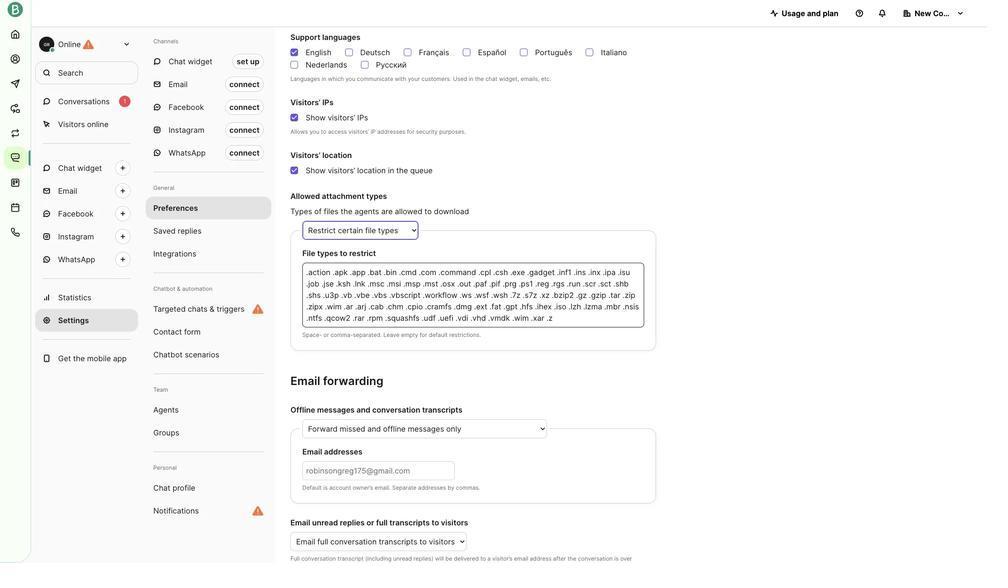 Task type: locate. For each thing, give the bounding box(es) containing it.
instagram
[[169, 125, 205, 135], [58, 232, 94, 241]]

1 vertical spatial whatsapp
[[58, 255, 95, 264]]

show for show visitors' ips
[[306, 113, 326, 122]]

Email addresses email field
[[302, 461, 455, 480]]

1 vertical spatial chat
[[58, 163, 75, 173]]

0 horizontal spatial widget
[[77, 163, 102, 173]]

for right empty
[[420, 332, 427, 339]]

0 vertical spatial replies
[[178, 226, 202, 236]]

1 horizontal spatial location
[[357, 166, 386, 175]]

1 vertical spatial ips
[[357, 113, 368, 122]]

up
[[250, 57, 260, 66]]

after
[[553, 556, 566, 563]]

chat
[[486, 75, 498, 82]]

& right chats
[[210, 304, 215, 314]]

widget left set
[[188, 57, 212, 66]]

chat up email link
[[58, 163, 75, 173]]

visitors' for show visitors' location in the queue
[[291, 150, 321, 160]]

and inside button
[[807, 9, 821, 18]]

1 vertical spatial widget
[[77, 163, 102, 173]]

support
[[291, 32, 320, 42]]

unread left replies)
[[393, 556, 412, 563]]

1 vertical spatial visitors'
[[349, 128, 369, 135]]

italiano
[[601, 48, 627, 57]]

1 vertical spatial instagram
[[58, 232, 94, 241]]

0 vertical spatial visitors'
[[328, 113, 355, 122]]

0 horizontal spatial &
[[177, 285, 181, 292]]

1 vertical spatial and
[[357, 405, 371, 415]]

types right file
[[317, 249, 338, 258]]

0 vertical spatial ips
[[322, 98, 334, 107]]

0 vertical spatial is
[[323, 484, 328, 491]]

agents link
[[146, 399, 272, 422]]

languages in which you communicate with your customers. used in the chat widget, emails, etc.
[[291, 75, 551, 82]]

you
[[346, 75, 355, 82], [310, 128, 319, 135]]

email
[[514, 556, 528, 563]]

0 horizontal spatial is
[[323, 484, 328, 491]]

email up full
[[291, 518, 310, 528]]

2 vertical spatial visitors'
[[328, 166, 355, 175]]

1 horizontal spatial is
[[615, 556, 619, 563]]

full
[[376, 518, 388, 528]]

email link
[[35, 180, 138, 202]]

email addresses
[[302, 447, 363, 457]]

2 show from the top
[[306, 166, 326, 175]]

or
[[324, 332, 329, 339], [367, 518, 374, 528]]

targeted chats & triggers
[[153, 304, 245, 314]]

chatbot scenarios
[[153, 350, 219, 360]]

1 horizontal spatial types
[[366, 192, 387, 201]]

1 chatbot from the top
[[153, 285, 175, 292]]

facebook link
[[35, 202, 138, 225]]

notifications link
[[146, 500, 272, 523]]

connect for instagram
[[229, 125, 260, 135]]

1 vertical spatial facebook
[[58, 209, 94, 219]]

preferences
[[153, 203, 198, 213]]

2 chatbot from the top
[[153, 350, 183, 360]]

and right "messages"
[[357, 405, 371, 415]]

to left restrict
[[340, 249, 347, 258]]

1 vertical spatial you
[[310, 128, 319, 135]]

widget,
[[499, 75, 519, 82]]

4 connect from the top
[[229, 148, 260, 158]]

1 horizontal spatial whatsapp
[[169, 148, 206, 158]]

is right default
[[323, 484, 328, 491]]

statistics link
[[35, 286, 138, 309]]

with
[[395, 75, 407, 82]]

chat inside "link"
[[153, 483, 170, 493]]

widget up email link
[[77, 163, 102, 173]]

location down access
[[322, 150, 352, 160]]

files
[[324, 207, 339, 216]]

email up 'offline'
[[291, 375, 320, 388]]

in left the which
[[322, 75, 326, 82]]

0 vertical spatial transcripts
[[422, 405, 463, 415]]

1 show from the top
[[306, 113, 326, 122]]

allowed attachment types
[[291, 192, 387, 201]]

download
[[434, 207, 469, 216]]

online
[[87, 120, 109, 129]]

chat widget up email link
[[58, 163, 102, 173]]

1 vertical spatial types
[[317, 249, 338, 258]]

2 vertical spatial addresses
[[418, 484, 446, 491]]

0 vertical spatial and
[[807, 9, 821, 18]]

or left the full
[[367, 518, 374, 528]]

connect for facebook
[[229, 102, 260, 112]]

0 horizontal spatial for
[[407, 128, 415, 135]]

visitors' down visitors' location
[[328, 166, 355, 175]]

settings link
[[35, 309, 138, 332]]

1 vertical spatial transcripts
[[390, 518, 430, 528]]

online
[[58, 40, 81, 49]]

for left security
[[407, 128, 415, 135]]

and left plan
[[807, 9, 821, 18]]

1 vertical spatial for
[[420, 332, 427, 339]]

visitors
[[58, 120, 85, 129]]

replies right saved
[[178, 226, 202, 236]]

0 horizontal spatial instagram
[[58, 232, 94, 241]]

or right space-
[[324, 332, 329, 339]]

email for email addresses
[[302, 447, 322, 457]]

1 vertical spatial chatbot
[[153, 350, 183, 360]]

(including
[[365, 556, 392, 563]]

support languages
[[291, 32, 361, 42]]

chat profile
[[153, 483, 195, 493]]

1 visitors' from the top
[[291, 98, 321, 107]]

1 vertical spatial chat widget
[[58, 163, 102, 173]]

ips up show visitors' ips
[[322, 98, 334, 107]]

1 horizontal spatial for
[[420, 332, 427, 339]]

is left over in the bottom of the page
[[615, 556, 619, 563]]

the
[[475, 75, 484, 82], [396, 166, 408, 175], [341, 207, 353, 216], [73, 354, 85, 363], [568, 556, 577, 563]]

1 horizontal spatial widget
[[188, 57, 212, 66]]

1 vertical spatial &
[[210, 304, 215, 314]]

integrations link
[[146, 242, 272, 265]]

1
[[123, 98, 126, 105]]

whatsapp down instagram link
[[58, 255, 95, 264]]

1 vertical spatial location
[[357, 166, 386, 175]]

show visitors' ips
[[306, 113, 368, 122]]

0 horizontal spatial addresses
[[324, 447, 363, 457]]

separated.
[[353, 332, 382, 339]]

1 vertical spatial visitors'
[[291, 150, 321, 160]]

over
[[621, 556, 632, 563]]

which
[[328, 75, 344, 82]]

2 horizontal spatial addresses
[[418, 484, 446, 491]]

0 vertical spatial types
[[366, 192, 387, 201]]

email up default
[[302, 447, 322, 457]]

1 horizontal spatial ips
[[357, 113, 368, 122]]

to right allowed
[[425, 207, 432, 216]]

allows you to access visitors' ip addresses for security purposes.
[[291, 128, 466, 135]]

the left the queue
[[396, 166, 408, 175]]

location up attachment
[[357, 166, 386, 175]]

visitors' ips
[[291, 98, 334, 107]]

whatsapp up the general
[[169, 148, 206, 158]]

app
[[113, 354, 127, 363]]

chats
[[188, 304, 208, 314]]

visitors'
[[328, 113, 355, 122], [349, 128, 369, 135], [328, 166, 355, 175]]

offline
[[291, 405, 315, 415]]

visitors' left 'ip'
[[349, 128, 369, 135]]

usage and plan
[[782, 9, 839, 18]]

0 vertical spatial unread
[[312, 518, 338, 528]]

0 horizontal spatial or
[[324, 332, 329, 339]]

restrict
[[349, 249, 376, 258]]

1 horizontal spatial addresses
[[378, 128, 406, 135]]

chatbot up targeted on the left bottom of the page
[[153, 285, 175, 292]]

saved
[[153, 226, 176, 236]]

chat down personal
[[153, 483, 170, 493]]

set up
[[237, 57, 260, 66]]

1 connect from the top
[[229, 80, 260, 89]]

1 vertical spatial unread
[[393, 556, 412, 563]]

set
[[237, 57, 248, 66]]

visitors online
[[58, 120, 109, 129]]

0 vertical spatial or
[[324, 332, 329, 339]]

2 horizontal spatial conversation
[[578, 556, 613, 563]]

0 horizontal spatial facebook
[[58, 209, 94, 219]]

instagram inside instagram link
[[58, 232, 94, 241]]

0 vertical spatial facebook
[[169, 102, 204, 112]]

languages
[[291, 75, 320, 82]]

0 horizontal spatial unread
[[312, 518, 338, 528]]

show down visitors' location
[[306, 166, 326, 175]]

0 horizontal spatial you
[[310, 128, 319, 135]]

1 vertical spatial replies
[[340, 518, 365, 528]]

0 vertical spatial chatbot
[[153, 285, 175, 292]]

in left the queue
[[388, 166, 394, 175]]

account
[[329, 484, 351, 491]]

0 horizontal spatial chat widget
[[58, 163, 102, 173]]

visitors online link
[[35, 113, 138, 136]]

visitors' location
[[291, 150, 352, 160]]

by
[[448, 484, 454, 491]]

chatbot inside chatbot scenarios link
[[153, 350, 183, 360]]

is
[[323, 484, 328, 491], [615, 556, 619, 563]]

you right the which
[[346, 75, 355, 82]]

unread down default
[[312, 518, 338, 528]]

in
[[322, 75, 326, 82], [469, 75, 474, 82], [388, 166, 394, 175]]

attachment
[[322, 192, 365, 201]]

separate
[[392, 484, 417, 491]]

1 horizontal spatial and
[[807, 9, 821, 18]]

communicate
[[357, 75, 393, 82]]

0 vertical spatial visitors'
[[291, 98, 321, 107]]

0 horizontal spatial conversation
[[301, 556, 336, 563]]

show down the visitors' ips
[[306, 113, 326, 122]]

contact form link
[[146, 321, 272, 343]]

visitors' up access
[[328, 113, 355, 122]]

0 vertical spatial you
[[346, 75, 355, 82]]

0 vertical spatial addresses
[[378, 128, 406, 135]]

visitors' down languages
[[291, 98, 321, 107]]

you right allows
[[310, 128, 319, 135]]

conversation
[[372, 405, 420, 415], [301, 556, 336, 563], [578, 556, 613, 563]]

facebook inside "link"
[[58, 209, 94, 219]]

1 vertical spatial addresses
[[324, 447, 363, 457]]

0 vertical spatial show
[[306, 113, 326, 122]]

addresses right 'ip'
[[378, 128, 406, 135]]

visitors' down allows
[[291, 150, 321, 160]]

types up types of files the agents are allowed to download
[[366, 192, 387, 201]]

3 connect from the top
[[229, 125, 260, 135]]

default
[[302, 484, 322, 491]]

in right used
[[469, 75, 474, 82]]

ips up allows you to access visitors' ip addresses for security purposes.
[[357, 113, 368, 122]]

comma-
[[331, 332, 353, 339]]

2 vertical spatial chat
[[153, 483, 170, 493]]

français
[[419, 48, 449, 57]]

chatbot & automation
[[153, 285, 213, 292]]

the right get
[[73, 354, 85, 363]]

visitors' for show visitors' ips
[[291, 98, 321, 107]]

addresses for ips
[[378, 128, 406, 135]]

address
[[530, 556, 552, 563]]

empty
[[401, 332, 418, 339]]

chatbot down 'contact'
[[153, 350, 183, 360]]

0 horizontal spatial location
[[322, 150, 352, 160]]

chat down the channels
[[169, 57, 186, 66]]

chat profile link
[[146, 477, 272, 500]]

targeted
[[153, 304, 186, 314]]

2 connect from the top
[[229, 102, 260, 112]]

etc.
[[541, 75, 551, 82]]

addresses for addresses
[[418, 484, 446, 491]]

& left automation
[[177, 285, 181, 292]]

of
[[314, 207, 322, 216]]

facebook
[[169, 102, 204, 112], [58, 209, 94, 219]]

addresses up account
[[324, 447, 363, 457]]

file
[[302, 249, 315, 258]]

replies left the full
[[340, 518, 365, 528]]

2 visitors' from the top
[[291, 150, 321, 160]]

1 horizontal spatial or
[[367, 518, 374, 528]]

chat widget down the channels
[[169, 57, 212, 66]]

addresses left by
[[418, 484, 446, 491]]

1 horizontal spatial chat widget
[[169, 57, 212, 66]]

0 vertical spatial instagram
[[169, 125, 205, 135]]

0 vertical spatial &
[[177, 285, 181, 292]]

connect for email
[[229, 80, 260, 89]]

&
[[177, 285, 181, 292], [210, 304, 215, 314]]

1 vertical spatial show
[[306, 166, 326, 175]]

0 vertical spatial for
[[407, 128, 415, 135]]



Task type: vqa. For each thing, say whether or not it's contained in the screenshot.
bottommost 'Transcripts'
yes



Task type: describe. For each thing, give the bounding box(es) containing it.
1 horizontal spatial unread
[[393, 556, 412, 563]]

nederlands
[[306, 60, 347, 70]]

settings
[[58, 316, 89, 325]]

chat widget inside chat widget link
[[58, 163, 102, 173]]

0 vertical spatial widget
[[188, 57, 212, 66]]

commas.
[[456, 484, 480, 491]]

0 vertical spatial chat widget
[[169, 57, 212, 66]]

get
[[58, 354, 71, 363]]

form
[[184, 327, 201, 337]]

connect for whatsapp
[[229, 148, 260, 158]]

owner's
[[353, 484, 373, 491]]

1 horizontal spatial replies
[[340, 518, 365, 528]]

restrictions.
[[449, 332, 481, 339]]

1 horizontal spatial in
[[388, 166, 394, 175]]

the left "chat"
[[475, 75, 484, 82]]

default is account owner's email. separate addresses by commas.
[[302, 484, 480, 491]]

visitors' for location
[[328, 166, 355, 175]]

contact form
[[153, 327, 201, 337]]

types of files the agents are allowed to download
[[291, 207, 469, 216]]

team
[[153, 386, 168, 393]]

0 vertical spatial chat
[[169, 57, 186, 66]]

statistics
[[58, 293, 91, 302]]

allowed
[[291, 192, 320, 201]]

a
[[488, 556, 491, 563]]

show visitors' location in the queue
[[306, 166, 433, 175]]

profile
[[173, 483, 195, 493]]

plan
[[823, 9, 839, 18]]

instagram link
[[35, 225, 138, 248]]

new company
[[915, 9, 969, 18]]

scenarios
[[185, 350, 219, 360]]

integrations
[[153, 249, 196, 259]]

visitors
[[441, 518, 468, 528]]

1 vertical spatial or
[[367, 518, 374, 528]]

transcript
[[338, 556, 364, 563]]

русский
[[376, 60, 407, 70]]

groups link
[[146, 422, 272, 444]]

0 vertical spatial whatsapp
[[169, 148, 206, 158]]

are
[[381, 207, 393, 216]]

email unread replies or full transcripts to visitors
[[291, 518, 468, 528]]

be
[[446, 556, 452, 563]]

the right the files
[[341, 207, 353, 216]]

the right after
[[568, 556, 577, 563]]

1 horizontal spatial facebook
[[169, 102, 204, 112]]

email down the channels
[[169, 80, 188, 89]]

to left a
[[481, 556, 486, 563]]

saved replies
[[153, 226, 202, 236]]

0 horizontal spatial ips
[[322, 98, 334, 107]]

usage
[[782, 9, 805, 18]]

customers.
[[422, 75, 452, 82]]

contact
[[153, 327, 182, 337]]

gr
[[44, 42, 50, 47]]

allows
[[291, 128, 308, 135]]

1 horizontal spatial &
[[210, 304, 215, 314]]

get the mobile app link
[[35, 347, 138, 370]]

file types to restrict
[[302, 249, 376, 258]]

replies)
[[414, 556, 434, 563]]

show for show visitors' location in the queue
[[306, 166, 326, 175]]

usage and plan button
[[763, 4, 846, 23]]

0 horizontal spatial and
[[357, 405, 371, 415]]

saved replies link
[[146, 220, 272, 242]]

email up facebook "link" at the left of page
[[58, 186, 77, 196]]

delivered
[[454, 556, 479, 563]]

used
[[453, 75, 467, 82]]

get the mobile app
[[58, 354, 127, 363]]

chat widget link
[[35, 157, 138, 180]]

types
[[291, 207, 312, 216]]

forwarding
[[323, 375, 384, 388]]

1 horizontal spatial instagram
[[169, 125, 205, 135]]

email for email forwarding
[[291, 375, 320, 388]]

1 horizontal spatial conversation
[[372, 405, 420, 415]]

email for email unread replies or full transcripts to visitors
[[291, 518, 310, 528]]

to left access
[[321, 128, 327, 135]]

triggers
[[217, 304, 245, 314]]

company
[[933, 9, 969, 18]]

0 horizontal spatial whatsapp
[[58, 255, 95, 264]]

email forwarding
[[291, 375, 384, 388]]

2 horizontal spatial in
[[469, 75, 474, 82]]

chatbot for chatbot & automation
[[153, 285, 175, 292]]

español
[[478, 48, 506, 57]]

general
[[153, 184, 174, 191]]

português
[[535, 48, 572, 57]]

automation
[[182, 285, 213, 292]]

deutsch
[[360, 48, 390, 57]]

File types to restrict text field
[[302, 263, 644, 328]]

visitors' for ips
[[328, 113, 355, 122]]

leave
[[384, 332, 400, 339]]

0 horizontal spatial types
[[317, 249, 338, 258]]

0 horizontal spatial in
[[322, 75, 326, 82]]

new company button
[[896, 4, 972, 23]]

0 vertical spatial location
[[322, 150, 352, 160]]

ip
[[371, 128, 376, 135]]

chatbot for chatbot scenarios
[[153, 350, 183, 360]]

will
[[435, 556, 444, 563]]

conversations
[[58, 97, 110, 106]]

space-
[[302, 332, 322, 339]]

purposes.
[[439, 128, 466, 135]]

allowed
[[395, 207, 423, 216]]

1 horizontal spatial you
[[346, 75, 355, 82]]

1 vertical spatial is
[[615, 556, 619, 563]]

mobile
[[87, 354, 111, 363]]

queue
[[410, 166, 433, 175]]

groups
[[153, 428, 179, 438]]

0 horizontal spatial replies
[[178, 226, 202, 236]]

to left "visitors"
[[432, 518, 439, 528]]



